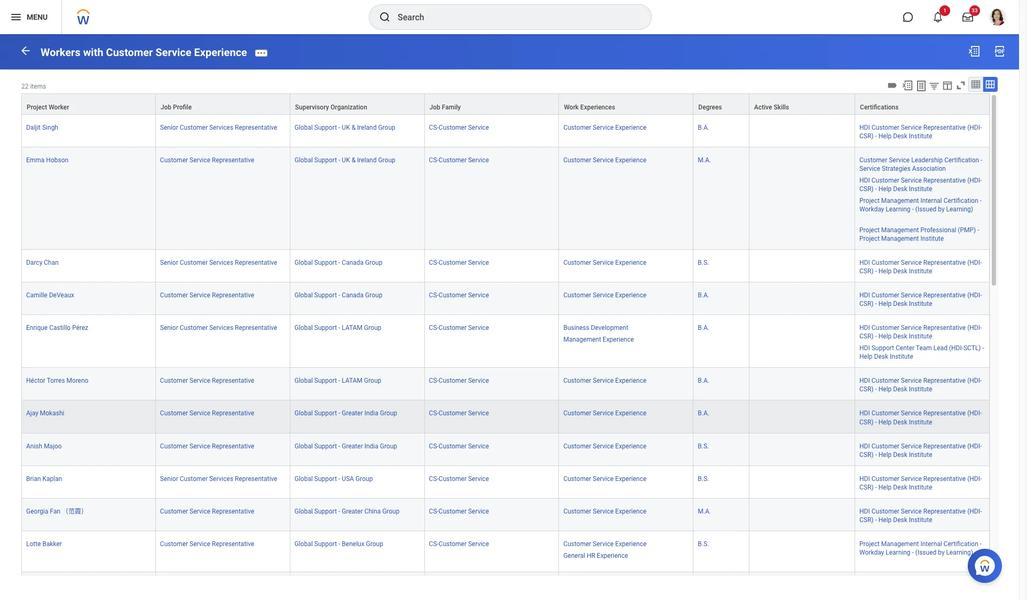 Task type: vqa. For each thing, say whether or not it's contained in the screenshot.


Task type: locate. For each thing, give the bounding box(es) containing it.
11 global from the top
[[295, 541, 313, 548]]

1 global support - greater india group from the top
[[295, 410, 397, 417]]

3 row from the top
[[21, 147, 990, 250]]

job profile button
[[156, 94, 290, 114]]

cs-customer service for anish majoo
[[429, 443, 489, 450]]

pérez
[[72, 324, 88, 332]]

0 vertical spatial learning
[[886, 206, 911, 213]]

1 global support - canada group from the top
[[295, 259, 383, 266]]

1 customer service representative link from the top
[[160, 154, 254, 164]]

3 senior customer services representative from the top
[[160, 324, 277, 332]]

1 learning) from the top
[[947, 206, 974, 213]]

senior customer services representative for global support - latam group
[[160, 324, 277, 332]]

global support - uk & ireland group link
[[295, 122, 396, 131], [295, 154, 396, 164]]

1 project management internal certification - workday learning - (issued by learning) link from the top
[[860, 195, 982, 213]]

workers with customer service experience main content
[[0, 34, 1020, 600]]

customer service representative link
[[160, 154, 254, 164], [160, 289, 254, 299], [160, 375, 254, 385], [160, 408, 254, 417], [160, 440, 254, 450], [160, 506, 254, 515], [160, 538, 254, 548]]

workday
[[860, 206, 885, 213], [860, 549, 885, 557]]

1 vertical spatial uk
[[342, 156, 350, 164]]

3 customer service experience link from the top
[[564, 257, 647, 266]]

row containing emma hobson
[[21, 147, 990, 250]]

0 vertical spatial global support - latam group
[[295, 324, 382, 332]]

6 customer service experience from the top
[[564, 410, 647, 417]]

global support - latam group link for senior customer services representative
[[295, 322, 382, 332]]

2 b.a. from the top
[[698, 292, 710, 299]]

items selected list containing business development
[[564, 322, 651, 344]]

8 global from the top
[[295, 443, 313, 450]]

hdi for 1st hdi customer service representative (hdi- csr) - help desk institute link from the bottom
[[860, 508, 870, 515]]

previous page image
[[19, 44, 32, 57]]

2 m.a. link from the top
[[698, 506, 711, 515]]

by
[[939, 206, 945, 213], [939, 549, 945, 557]]

emma hobson link
[[26, 154, 68, 164]]

3 cs-customer service link from the top
[[429, 257, 489, 266]]

0 vertical spatial global support - greater india group link
[[295, 408, 397, 417]]

6 hdi from the top
[[860, 345, 870, 352]]

1 vertical spatial global support - latam group link
[[295, 375, 382, 385]]

certification inside customer service leadership certification - service strategies association
[[945, 156, 980, 164]]

darcy chan link
[[26, 257, 59, 266]]

2 cs-customer service from the top
[[429, 156, 489, 164]]

cs-customer service link for darcy chan
[[429, 257, 489, 266]]

b.a.
[[698, 124, 710, 131], [698, 292, 710, 299], [698, 324, 710, 332], [698, 377, 710, 385], [698, 410, 710, 417]]

services for global support - uk & ireland group
[[209, 124, 233, 131]]

2 customer service representative from the top
[[160, 292, 254, 299]]

2 services from the top
[[209, 259, 233, 266]]

csr) for 4th hdi customer service representative (hdi- csr) - help desk institute link from the bottom
[[860, 418, 874, 426]]

global support - greater china group link
[[295, 506, 400, 515]]

1 vertical spatial global support - uk & ireland group
[[295, 156, 396, 164]]

b.a. link for global support - greater india group
[[698, 408, 710, 417]]

2 vertical spatial greater
[[342, 508, 363, 515]]

4 customer service representative from the top
[[160, 410, 254, 417]]

senior for daljit singh
[[160, 124, 178, 131]]

service
[[156, 46, 192, 59], [468, 124, 489, 131], [593, 124, 614, 131], [902, 124, 922, 131], [190, 156, 210, 164], [468, 156, 489, 164], [593, 156, 614, 164], [889, 156, 910, 164], [860, 165, 881, 173], [902, 177, 922, 184], [468, 259, 489, 266], [593, 259, 614, 266], [902, 259, 922, 266], [190, 292, 210, 299], [468, 292, 489, 299], [593, 292, 614, 299], [902, 292, 922, 299], [468, 324, 489, 332], [902, 324, 922, 332], [190, 377, 210, 385], [468, 377, 489, 385], [593, 377, 614, 385], [902, 377, 922, 385], [190, 410, 210, 417], [468, 410, 489, 417], [593, 410, 614, 417], [902, 410, 922, 417], [190, 443, 210, 450], [468, 443, 489, 450], [593, 443, 614, 450], [902, 443, 922, 450], [468, 475, 489, 483], [593, 475, 614, 483], [902, 475, 922, 483], [190, 508, 210, 515], [468, 508, 489, 515], [593, 508, 614, 515], [902, 508, 922, 515], [190, 541, 210, 548], [468, 541, 489, 548], [593, 541, 614, 548]]

1 vertical spatial project management internal certification - workday learning - (issued by learning) link
[[860, 538, 982, 557]]

0 vertical spatial certification
[[945, 156, 980, 164]]

lotte bakker
[[26, 541, 62, 548]]

0 vertical spatial india
[[365, 410, 379, 417]]

6 global from the top
[[295, 377, 313, 385]]

2 global support - greater india group from the top
[[295, 443, 397, 450]]

csr)
[[860, 132, 874, 140], [860, 185, 874, 193], [860, 267, 874, 275], [860, 300, 874, 308], [860, 333, 874, 340], [860, 386, 874, 393], [860, 418, 874, 426], [860, 451, 874, 459], [860, 484, 874, 491], [860, 516, 874, 524]]

m.a. for global support - greater china group
[[698, 508, 711, 515]]

global support - benelux group link
[[295, 538, 383, 548]]

desk
[[894, 132, 908, 140], [894, 185, 908, 193], [894, 267, 908, 275], [894, 300, 908, 308], [894, 333, 908, 340], [875, 353, 889, 361], [894, 386, 908, 393], [894, 418, 908, 426], [894, 451, 908, 459], [894, 484, 908, 491], [894, 516, 908, 524]]

help for 4th hdi customer service representative (hdi- csr) - help desk institute link from the bottom
[[879, 418, 892, 426]]

(issued
[[916, 206, 937, 213], [916, 549, 937, 557]]

0 vertical spatial greater
[[342, 410, 363, 417]]

0 vertical spatial &
[[352, 124, 356, 131]]

4 cs- from the top
[[429, 292, 439, 299]]

2 global support - canada group from the top
[[295, 292, 383, 299]]

0 vertical spatial global support - canada group
[[295, 259, 383, 266]]

1 vertical spatial workday
[[860, 549, 885, 557]]

by up professional
[[939, 206, 945, 213]]

hdi customer service representative (hdi- csr) - help desk institute link
[[860, 122, 982, 140], [860, 175, 982, 193], [860, 257, 982, 275], [860, 289, 982, 308], [860, 322, 982, 340], [860, 375, 982, 393], [860, 408, 982, 426], [860, 440, 982, 459], [860, 473, 982, 491], [860, 506, 982, 524]]

hr
[[587, 552, 596, 560]]

canada for customer service representative
[[342, 292, 364, 299]]

cs-customer service link for héctor torres moreno
[[429, 375, 489, 385]]

cs-customer service for brian kaplan
[[429, 475, 489, 483]]

help for ninth hdi customer service representative (hdi- csr) - help desk institute link from the bottom
[[879, 185, 892, 193]]

global support - greater india group link
[[295, 408, 397, 417], [295, 440, 397, 450]]

1 senior from the top
[[160, 124, 178, 131]]

support for daljit singh
[[314, 124, 337, 131]]

& for senior customer services representative
[[352, 124, 356, 131]]

canada for senior customer services representative
[[342, 259, 364, 266]]

2 row from the top
[[21, 115, 990, 147]]

1 internal from the top
[[921, 197, 943, 205]]

1 global from the top
[[295, 124, 313, 131]]

emma
[[26, 156, 45, 164]]

institute
[[910, 132, 933, 140], [910, 185, 933, 193], [921, 235, 944, 242], [910, 267, 933, 275], [910, 300, 933, 308], [910, 333, 933, 340], [890, 353, 914, 361], [910, 386, 933, 393], [910, 418, 933, 426], [910, 451, 933, 459], [910, 484, 933, 491], [910, 516, 933, 524]]

strategies
[[882, 165, 911, 173]]

3 cs-customer service from the top
[[429, 259, 489, 266]]

3 senior customer services representative link from the top
[[160, 322, 277, 332]]

2 project management internal certification - workday learning - (issued by learning) link from the top
[[860, 538, 982, 557]]

hdi for 6th hdi customer service representative (hdi- csr) - help desk institute link from the bottom of the workers with customer service experience main content
[[860, 324, 870, 332]]

9 cs-customer service from the top
[[429, 475, 489, 483]]

georgia
[[26, 508, 48, 515]]

customer service experience for héctor torres moreno
[[564, 377, 647, 385]]

4 global from the top
[[295, 292, 313, 299]]

global support - canada group
[[295, 259, 383, 266], [295, 292, 383, 299]]

uk
[[342, 124, 350, 131], [342, 156, 350, 164]]

0 vertical spatial latam
[[342, 324, 363, 332]]

search image
[[379, 11, 392, 24]]

1 canada from the top
[[342, 259, 364, 266]]

items selected list
[[860, 154, 985, 243], [564, 322, 651, 344], [860, 322, 985, 361], [564, 538, 664, 560]]

project
[[27, 104, 47, 111], [860, 197, 880, 205], [860, 226, 880, 234], [860, 235, 880, 242], [860, 541, 880, 548]]

family
[[442, 104, 461, 111]]

5 csr) from the top
[[860, 333, 874, 340]]

1 vertical spatial by
[[939, 549, 945, 557]]

global for héctor torres moreno
[[295, 377, 313, 385]]

3 hdi from the top
[[860, 259, 870, 266]]

8 cs- from the top
[[429, 443, 439, 450]]

chan
[[44, 259, 59, 266]]

csr) for tenth hdi customer service representative (hdi- csr) - help desk institute link from the bottom
[[860, 132, 874, 140]]

1 vertical spatial canada
[[342, 292, 364, 299]]

hdi for 4th hdi customer service representative (hdi- csr) - help desk institute link from the bottom
[[860, 410, 870, 417]]

1 b.s. from the top
[[698, 259, 709, 266]]

experience for senior customer services representative link corresponding to global support - usa group
[[616, 475, 647, 483]]

justify image
[[10, 11, 22, 24]]

1 vertical spatial global support - greater india group
[[295, 443, 397, 450]]

8 customer service experience from the top
[[564, 475, 647, 483]]

8 hdi customer service representative (hdi- csr) - help desk institute from the top
[[860, 443, 982, 459]]

senior for brian kaplan
[[160, 475, 178, 483]]

(hdi- inside hdi support center team lead (hdi-sctl) - help desk institute
[[950, 345, 964, 352]]

0 vertical spatial global support - latam group link
[[295, 322, 382, 332]]

global support - benelux group
[[295, 541, 383, 548]]

global support - usa group link
[[295, 473, 373, 483]]

job left family
[[430, 104, 441, 111]]

1 vertical spatial global support - uk & ireland group link
[[295, 154, 396, 164]]

global for camille deveaux
[[295, 292, 313, 299]]

4 senior customer services representative link from the top
[[160, 473, 277, 483]]

2 cs-customer service link from the top
[[429, 154, 489, 164]]

active skills button
[[750, 94, 855, 114]]

8 customer service experience link from the top
[[564, 473, 647, 483]]

job inside 'popup button'
[[430, 104, 441, 111]]

1 vertical spatial global support - canada group
[[295, 292, 383, 299]]

benelux
[[342, 541, 365, 548]]

enrique castillo pérez link
[[26, 322, 88, 332]]

job profile
[[161, 104, 192, 111]]

help inside hdi support center team lead (hdi-sctl) - help desk institute
[[860, 353, 873, 361]]

row containing brian kaplan
[[21, 466, 990, 499]]

4 services from the top
[[209, 475, 233, 483]]

customer service experience link for darcy chan
[[564, 257, 647, 266]]

11 cs-customer service link from the top
[[429, 538, 489, 548]]

project management internal certification - workday learning - (issued by learning) link
[[860, 195, 982, 213], [860, 538, 982, 557]]

3 greater from the top
[[342, 508, 363, 515]]

1 vertical spatial learning)
[[947, 549, 974, 557]]

global support - uk & ireland group
[[295, 124, 396, 131], [295, 156, 396, 164]]

customer service representative for camille deveaux
[[160, 292, 254, 299]]

2 global support - uk & ireland group from the top
[[295, 156, 396, 164]]

experiences
[[581, 104, 616, 111]]

greater for ajay mokashi
[[342, 410, 363, 417]]

1 vertical spatial (issued
[[916, 549, 937, 557]]

hdi for ninth hdi customer service representative (hdi- csr) - help desk institute link from the bottom
[[860, 177, 870, 184]]

0 vertical spatial internal
[[921, 197, 943, 205]]

1 horizontal spatial job
[[430, 104, 441, 111]]

export to excel image left export to worksheets "icon" in the top right of the page
[[902, 79, 914, 91]]

global for brian kaplan
[[295, 475, 313, 483]]

1 vertical spatial latam
[[342, 377, 363, 385]]

row
[[21, 93, 990, 115], [21, 115, 990, 147], [21, 147, 990, 250], [21, 250, 990, 282], [21, 282, 990, 315], [21, 315, 990, 368], [21, 368, 990, 401], [21, 401, 990, 433], [21, 433, 990, 466], [21, 466, 990, 499], [21, 499, 990, 531], [21, 531, 990, 573], [21, 573, 990, 599]]

11 cs- from the top
[[429, 541, 439, 548]]

ajay mokashi link
[[26, 408, 64, 417]]

export to worksheets image
[[915, 79, 928, 92]]

1 customer service experience from the top
[[564, 124, 647, 131]]

4 b.s. link from the top
[[698, 538, 709, 548]]

1 vertical spatial internal
[[921, 541, 943, 548]]

9 hdi from the top
[[860, 443, 870, 450]]

castillo
[[49, 324, 71, 332]]

1 vertical spatial m.a. link
[[698, 506, 711, 515]]

0 vertical spatial global support - canada group link
[[295, 257, 383, 266]]

hdi customer service representative (hdi- csr) - help desk institute
[[860, 124, 982, 140], [860, 177, 982, 193], [860, 259, 982, 275], [860, 292, 982, 308], [860, 324, 982, 340], [860, 377, 982, 393], [860, 410, 982, 426], [860, 443, 982, 459], [860, 475, 982, 491], [860, 508, 982, 524]]

-
[[339, 124, 340, 131], [876, 132, 877, 140], [339, 156, 340, 164], [981, 156, 983, 164], [876, 185, 877, 193], [981, 197, 982, 205], [913, 206, 914, 213], [978, 226, 980, 234], [339, 259, 340, 266], [876, 267, 877, 275], [339, 292, 340, 299], [876, 300, 877, 308], [339, 324, 340, 332], [876, 333, 877, 340], [983, 345, 985, 352], [339, 377, 340, 385], [876, 386, 877, 393], [339, 410, 340, 417], [876, 418, 877, 426], [339, 443, 340, 450], [876, 451, 877, 459], [339, 475, 340, 483], [876, 484, 877, 491], [339, 508, 340, 515], [876, 516, 877, 524], [339, 541, 340, 548], [981, 541, 982, 548], [913, 549, 914, 557]]

senior customer services representative
[[160, 124, 277, 131], [160, 259, 277, 266], [160, 324, 277, 332], [160, 475, 277, 483]]

0 vertical spatial global support - uk & ireland group
[[295, 124, 396, 131]]

2 greater from the top
[[342, 443, 363, 450]]

toolbar
[[886, 77, 998, 93]]

services
[[209, 124, 233, 131], [209, 259, 233, 266], [209, 324, 233, 332], [209, 475, 233, 483]]

global support - canada group link for senior customer services representative
[[295, 257, 383, 266]]

experience for 'customer service representative' link for camille deveaux
[[616, 292, 647, 299]]

lead
[[934, 345, 948, 352]]

1 vertical spatial &
[[352, 156, 356, 164]]

items
[[30, 83, 46, 90]]

learning) inside items selected list
[[947, 206, 974, 213]]

0 vertical spatial canada
[[342, 259, 364, 266]]

row containing héctor torres moreno
[[21, 368, 990, 401]]

row containing anish majoo
[[21, 433, 990, 466]]

hdi inside hdi support center team lead (hdi-sctl) - help desk institute
[[860, 345, 870, 352]]

cell
[[750, 115, 856, 147], [750, 147, 856, 250], [750, 250, 856, 282], [750, 282, 856, 315], [750, 315, 856, 368], [750, 368, 856, 401], [750, 401, 856, 433], [750, 433, 856, 466], [750, 466, 856, 499], [750, 499, 856, 531], [750, 531, 856, 573], [21, 573, 156, 599], [156, 573, 290, 599], [290, 573, 425, 599], [425, 573, 559, 599], [559, 573, 694, 599], [694, 573, 750, 599], [750, 573, 856, 599], [856, 573, 990, 599]]

project management internal certification - workday learning - (issued by learning)
[[860, 197, 982, 213], [860, 541, 982, 557]]

10 hdi from the top
[[860, 475, 870, 483]]

2 hdi from the top
[[860, 177, 870, 184]]

1 horizontal spatial export to excel image
[[968, 45, 981, 58]]

1 vertical spatial india
[[365, 443, 379, 450]]

b.a. link
[[698, 122, 710, 131], [698, 289, 710, 299], [698, 322, 710, 332], [698, 375, 710, 385], [698, 408, 710, 417]]

services for global support - usa group
[[209, 475, 233, 483]]

b.a. link for global support - canada group
[[698, 289, 710, 299]]

customer service experience for daljit singh
[[564, 124, 647, 131]]

global support - uk & ireland group link for senior customer services representative
[[295, 122, 396, 131]]

anish majoo link
[[26, 440, 62, 450]]

1 vertical spatial m.a.
[[698, 508, 711, 515]]

1 & from the top
[[352, 124, 356, 131]]

cs-customer service link for enrique castillo pérez
[[429, 322, 489, 332]]

support for lotte bakker
[[314, 541, 337, 548]]

export to excel image
[[968, 45, 981, 58], [902, 79, 914, 91]]

2 global from the top
[[295, 156, 313, 164]]

customer service experience link for emma hobson
[[564, 154, 647, 164]]

1 vertical spatial global support - latam group
[[295, 377, 382, 385]]

10 hdi customer service representative (hdi- csr) - help desk institute link from the top
[[860, 506, 982, 524]]

10 row from the top
[[21, 466, 990, 499]]

0 vertical spatial export to excel image
[[968, 45, 981, 58]]

1 csr) from the top
[[860, 132, 874, 140]]

1 global support - uk & ireland group from the top
[[295, 124, 396, 131]]

1 vertical spatial learning
[[886, 549, 911, 557]]

(pmp)
[[958, 226, 977, 234]]

b.a. link for global support - uk & ireland group
[[698, 122, 710, 131]]

senior customer services representative link
[[160, 122, 277, 131], [160, 257, 277, 266], [160, 322, 277, 332], [160, 473, 277, 483]]

1 vertical spatial ireland
[[357, 156, 377, 164]]

by left the workday assistant region
[[939, 549, 945, 557]]

2 customer service experience from the top
[[564, 156, 647, 164]]

1 vertical spatial global support - canada group link
[[295, 289, 383, 299]]

cs-customer service link for anish majoo
[[429, 440, 489, 450]]

help for tenth hdi customer service representative (hdi- csr) - help desk institute link from the bottom
[[879, 132, 892, 140]]

customer service experience link for camille deveaux
[[564, 289, 647, 299]]

cs-customer service for emma hobson
[[429, 156, 489, 164]]

management experience link
[[564, 334, 634, 343]]

0 vertical spatial workday
[[860, 206, 885, 213]]

help for 1st hdi customer service representative (hdi- csr) - help desk institute link from the bottom
[[879, 516, 892, 524]]

row containing lotte bakker
[[21, 531, 990, 573]]

4 cs-customer service from the top
[[429, 292, 489, 299]]

senior
[[160, 124, 178, 131], [160, 259, 178, 266], [160, 324, 178, 332], [160, 475, 178, 483]]

customer inside customer service leadership certification - service strategies association
[[860, 156, 888, 164]]

row containing camille deveaux
[[21, 282, 990, 315]]

tag image
[[887, 79, 899, 91]]

csr) for 1st hdi customer service representative (hdi- csr) - help desk institute link from the bottom
[[860, 516, 874, 524]]

0 vertical spatial (issued
[[916, 206, 937, 213]]

internal for 2nd project management internal certification - workday learning - (issued by learning) "link" from the top
[[921, 541, 943, 548]]

experience for senior customer services representative link associated with global support - canada group
[[616, 259, 647, 266]]

sctl)
[[964, 345, 981, 352]]

0 vertical spatial project management internal certification - workday learning - (issued by learning)
[[860, 197, 982, 213]]

help for 7th hdi customer service representative (hdi- csr) - help desk institute link from the bottom of the workers with customer service experience main content
[[879, 300, 892, 308]]

support inside hdi support center team lead (hdi-sctl) - help desk institute
[[872, 345, 895, 352]]

1 customer service representative from the top
[[160, 156, 254, 164]]

job
[[161, 104, 172, 111], [430, 104, 441, 111]]

1 vertical spatial greater
[[342, 443, 363, 450]]

row containing daljit singh
[[21, 115, 990, 147]]

13 row from the top
[[21, 573, 990, 599]]

management for project management professional (pmp) - project management institute link
[[882, 226, 919, 234]]

0 vertical spatial uk
[[342, 124, 350, 131]]

learning
[[886, 206, 911, 213], [886, 549, 911, 557]]

- inside project management professional (pmp) - project management institute
[[978, 226, 980, 234]]

job family
[[430, 104, 461, 111]]

job left profile
[[161, 104, 172, 111]]

expand table image
[[985, 79, 996, 90]]

5 hdi from the top
[[860, 324, 870, 332]]

1 vertical spatial global support - greater india group link
[[295, 440, 397, 450]]

global for darcy chan
[[295, 259, 313, 266]]

héctor torres moreno
[[26, 377, 88, 385]]

latam for senior customer services representative
[[342, 324, 363, 332]]

senior customer services representative link for global support - latam group
[[160, 322, 277, 332]]

usa
[[342, 475, 354, 483]]

1 b.a. link from the top
[[698, 122, 710, 131]]

m.a. link
[[698, 154, 711, 164], [698, 506, 711, 515]]

1 customer service experience link from the top
[[564, 122, 647, 131]]

2 b.a. link from the top
[[698, 289, 710, 299]]

cs- for enrique castillo pérez
[[429, 324, 439, 332]]

global
[[295, 124, 313, 131], [295, 156, 313, 164], [295, 259, 313, 266], [295, 292, 313, 299], [295, 324, 313, 332], [295, 377, 313, 385], [295, 410, 313, 417], [295, 443, 313, 450], [295, 475, 313, 483], [295, 508, 313, 515], [295, 541, 313, 548]]

global for anish majoo
[[295, 443, 313, 450]]

0 vertical spatial m.a. link
[[698, 154, 711, 164]]

(hdi-
[[968, 124, 982, 131], [968, 177, 982, 184], [968, 259, 982, 266], [968, 292, 982, 299], [968, 324, 982, 332], [950, 345, 964, 352], [968, 377, 982, 385], [968, 410, 982, 417], [968, 443, 982, 450], [968, 475, 982, 483], [968, 508, 982, 515]]

senior customer services representative link for global support - canada group
[[160, 257, 277, 266]]

representative
[[235, 124, 277, 131], [924, 124, 966, 131], [212, 156, 254, 164], [924, 177, 966, 184], [235, 259, 277, 266], [924, 259, 966, 266], [212, 292, 254, 299], [924, 292, 966, 299], [235, 324, 277, 332], [924, 324, 966, 332], [212, 377, 254, 385], [924, 377, 966, 385], [212, 410, 254, 417], [924, 410, 966, 417], [212, 443, 254, 450], [924, 443, 966, 450], [235, 475, 277, 483], [924, 475, 966, 483], [212, 508, 254, 515], [924, 508, 966, 515], [212, 541, 254, 548]]

4 row from the top
[[21, 250, 990, 282]]

management
[[882, 197, 919, 205], [882, 226, 919, 234], [882, 235, 919, 242], [564, 336, 601, 343], [882, 541, 919, 548]]

6 cs-customer service from the top
[[429, 377, 489, 385]]

enrique castillo pérez
[[26, 324, 88, 332]]

8 csr) from the top
[[860, 451, 874, 459]]

general hr experience
[[564, 552, 628, 560]]

global support - canada group for senior customer services representative
[[295, 259, 383, 266]]

fullscreen image
[[956, 79, 967, 91]]

workers
[[41, 46, 80, 59]]

senior for darcy chan
[[160, 259, 178, 266]]

0 vertical spatial global support - greater india group
[[295, 410, 397, 417]]

support for emma hobson
[[314, 156, 337, 164]]

work
[[564, 104, 579, 111]]

customer service experience for brian kaplan
[[564, 475, 647, 483]]

1 global support - greater india group link from the top
[[295, 408, 397, 417]]

3 csr) from the top
[[860, 267, 874, 275]]

row containing georgia fan （范霞）
[[21, 499, 990, 531]]

0 vertical spatial ireland
[[357, 124, 377, 131]]

cs- for brian kaplan
[[429, 475, 439, 483]]

project for project management professional (pmp) - project management institute link
[[860, 226, 880, 234]]

0 vertical spatial m.a.
[[698, 156, 711, 164]]

cs-customer service link for daljit singh
[[429, 122, 489, 131]]

0 vertical spatial project management internal certification - workday learning - (issued by learning) link
[[860, 195, 982, 213]]

22
[[21, 83, 29, 90]]

1 vertical spatial project management internal certification - workday learning - (issued by learning)
[[860, 541, 982, 557]]

0 horizontal spatial export to excel image
[[902, 79, 914, 91]]

hdi for 8th hdi customer service representative (hdi- csr) - help desk institute link
[[860, 443, 870, 450]]

cs-customer service link for brian kaplan
[[429, 473, 489, 483]]

0 horizontal spatial job
[[161, 104, 172, 111]]

global support - canada group link for customer service representative
[[295, 289, 383, 299]]

0 vertical spatial global support - uk & ireland group link
[[295, 122, 396, 131]]

export to excel image left view printable version (pdf) icon
[[968, 45, 981, 58]]

job inside popup button
[[161, 104, 172, 111]]

degrees button
[[694, 94, 749, 114]]

0 vertical spatial by
[[939, 206, 945, 213]]

2 global support - latam group from the top
[[295, 377, 382, 385]]

profile logan mcneil image
[[990, 9, 1007, 28]]

daljit singh
[[26, 124, 58, 131]]

1 job from the left
[[161, 104, 172, 111]]

2 vertical spatial certification
[[944, 541, 979, 548]]

global support - latam group link for customer service representative
[[295, 375, 382, 385]]

ireland for senior customer services representative
[[357, 124, 377, 131]]

mokashi
[[40, 410, 64, 417]]

6 cs-customer service link from the top
[[429, 375, 489, 385]]

global support - greater china group
[[295, 508, 400, 515]]

cs- for héctor torres moreno
[[429, 377, 439, 385]]

global for emma hobson
[[295, 156, 313, 164]]

9 csr) from the top
[[860, 484, 874, 491]]

cs-customer service link
[[429, 122, 489, 131], [429, 154, 489, 164], [429, 257, 489, 266], [429, 289, 489, 299], [429, 322, 489, 332], [429, 375, 489, 385], [429, 408, 489, 417], [429, 440, 489, 450], [429, 473, 489, 483], [429, 506, 489, 515], [429, 538, 489, 548]]

group
[[378, 124, 396, 131], [378, 156, 396, 164], [365, 259, 383, 266], [365, 292, 383, 299], [364, 324, 382, 332], [364, 377, 382, 385], [380, 410, 397, 417], [380, 443, 397, 450], [356, 475, 373, 483], [383, 508, 400, 515], [366, 541, 383, 548]]

1 uk from the top
[[342, 124, 350, 131]]

kaplan
[[42, 475, 62, 483]]

4 customer service experience link from the top
[[564, 289, 647, 299]]

0 vertical spatial learning)
[[947, 206, 974, 213]]

certification
[[945, 156, 980, 164], [944, 197, 979, 205], [944, 541, 979, 548]]

project for 2nd project management internal certification - workday learning - (issued by learning) "link" from the top
[[860, 541, 880, 548]]

greater for georgia fan （范霞）
[[342, 508, 363, 515]]

3 senior from the top
[[160, 324, 178, 332]]

3 customer service representative from the top
[[160, 377, 254, 385]]

9 customer service experience link from the top
[[564, 506, 647, 515]]



Task type: describe. For each thing, give the bounding box(es) containing it.
supervisory
[[295, 104, 329, 111]]

with
[[83, 46, 103, 59]]

héctor torres moreno link
[[26, 375, 88, 385]]

10 global from the top
[[295, 508, 313, 515]]

10 cs-customer service from the top
[[429, 508, 489, 515]]

3 b.s. from the top
[[698, 475, 709, 483]]

daljit
[[26, 124, 41, 131]]

csr) for sixth hdi customer service representative (hdi- csr) - help desk institute link from the top of the workers with customer service experience main content
[[860, 386, 874, 393]]

2 b.s. from the top
[[698, 443, 709, 450]]

global support - canada group for customer service representative
[[295, 292, 383, 299]]

2 india from the top
[[365, 443, 379, 450]]

10 hdi customer service representative (hdi- csr) - help desk institute from the top
[[860, 508, 982, 524]]

management for 2nd project management internal certification - workday learning - (issued by learning) "link" from the bottom
[[882, 197, 919, 205]]

6 hdi customer service representative (hdi- csr) - help desk institute link from the top
[[860, 375, 982, 393]]

profile
[[173, 104, 192, 111]]

csr) for 6th hdi customer service representative (hdi- csr) - help desk institute link from the bottom of the workers with customer service experience main content
[[860, 333, 874, 340]]

10 customer service experience from the top
[[564, 541, 647, 548]]

business development link
[[564, 322, 629, 332]]

items selected list containing customer service leadership certification - service strategies association
[[860, 154, 985, 243]]

degrees
[[699, 104, 722, 111]]

& for customer service representative
[[352, 156, 356, 164]]

2 workday from the top
[[860, 549, 885, 557]]

hdi for 'hdi support center team lead (hdi-sctl) - help desk institute' link
[[860, 345, 870, 352]]

workday assistant region
[[968, 545, 1007, 583]]

1 vertical spatial export to excel image
[[902, 79, 914, 91]]

job for job profile
[[161, 104, 172, 111]]

global support - greater india group link for 5th cs-customer service link from the bottom of the workers with customer service experience main content
[[295, 408, 397, 417]]

3 b.s. link from the top
[[698, 473, 709, 483]]

team
[[916, 345, 933, 352]]

global support - usa group
[[295, 475, 373, 483]]

project inside popup button
[[27, 104, 47, 111]]

2 hdi customer service representative (hdi- csr) - help desk institute from the top
[[860, 177, 982, 193]]

b.a. for global support - greater india group
[[698, 410, 710, 417]]

leadership
[[912, 156, 943, 164]]

cs-customer service link for camille deveaux
[[429, 289, 489, 299]]

3 hdi customer service representative (hdi- csr) - help desk institute link from the top
[[860, 257, 982, 275]]

hobson
[[46, 156, 68, 164]]

select to filter grid data image
[[929, 80, 941, 91]]

project worker
[[27, 104, 69, 111]]

global support - greater india group link for cs-customer service link for anish majoo
[[295, 440, 397, 450]]

7 cs- from the top
[[429, 410, 439, 417]]

project management professional (pmp) - project management institute
[[860, 226, 980, 242]]

7 cs-customer service link from the top
[[429, 408, 489, 417]]

cs- for emma hobson
[[429, 156, 439, 164]]

5 hdi customer service representative (hdi- csr) - help desk institute from the top
[[860, 324, 982, 340]]

customer service representative for héctor torres moreno
[[160, 377, 254, 385]]

items selected list containing hdi customer service representative (hdi- csr) - help desk institute
[[860, 322, 985, 361]]

items selected list containing customer service experience
[[564, 538, 664, 560]]

row containing project worker
[[21, 93, 990, 115]]

help for 8th hdi customer service representative (hdi- csr) - help desk institute link
[[879, 451, 892, 459]]

7 hdi customer service representative (hdi- csr) - help desk institute from the top
[[860, 410, 982, 426]]

1 project management internal certification - workday learning - (issued by learning) from the top
[[860, 197, 982, 213]]

support for camille deveaux
[[314, 292, 337, 299]]

skills
[[774, 104, 790, 111]]

project management professional (pmp) - project management institute link
[[860, 224, 980, 242]]

active skills
[[755, 104, 790, 111]]

job family button
[[425, 94, 559, 114]]

customer service leadership certification - service strategies association link
[[860, 154, 983, 173]]

help for 9th hdi customer service representative (hdi- csr) - help desk institute link from the top of the workers with customer service experience main content
[[879, 484, 892, 491]]

customer service experience for emma hobson
[[564, 156, 647, 164]]

2 hdi customer service representative (hdi- csr) - help desk institute link from the top
[[860, 175, 982, 193]]

deveaux
[[49, 292, 74, 299]]

b.a. for global support - latam group
[[698, 324, 710, 332]]

cs-customer service for héctor torres moreno
[[429, 377, 489, 385]]

row containing ajay mokashi
[[21, 401, 990, 433]]

bakker
[[42, 541, 62, 548]]

global support - latam group for customer service representative
[[295, 377, 382, 385]]

4 b.a. from the top
[[698, 377, 710, 385]]

7 hdi customer service representative (hdi- csr) - help desk institute link from the top
[[860, 408, 982, 426]]

ajay mokashi
[[26, 410, 64, 417]]

customer service leadership certification - service strategies association
[[860, 156, 983, 173]]

support for anish majoo
[[314, 443, 337, 450]]

anish majoo
[[26, 443, 62, 450]]

10 cs- from the top
[[429, 508, 439, 515]]

cs-customer service for lotte bakker
[[429, 541, 489, 548]]

latam for customer service representative
[[342, 377, 363, 385]]

8 hdi customer service representative (hdi- csr) - help desk institute link from the top
[[860, 440, 982, 459]]

customer service representative link for camille deveaux
[[160, 289, 254, 299]]

m.a. link for global support - greater china group
[[698, 506, 711, 515]]

workers with customer service experience
[[41, 46, 247, 59]]

hdi for 9th hdi customer service representative (hdi- csr) - help desk institute link from the top of the workers with customer service experience main content
[[860, 475, 870, 483]]

georgia fan （范霞）
[[26, 508, 88, 515]]

row containing darcy chan
[[21, 250, 990, 282]]

menu button
[[0, 0, 62, 34]]

1 workday from the top
[[860, 206, 885, 213]]

1 india from the top
[[365, 410, 379, 417]]

customer service representative link for héctor torres moreno
[[160, 375, 254, 385]]

customer service experience link for daljit singh
[[564, 122, 647, 131]]

4 b.s. from the top
[[698, 541, 709, 548]]

enrique
[[26, 324, 48, 332]]

6 customer service representative link from the top
[[160, 506, 254, 515]]

cs-customer service for daljit singh
[[429, 124, 489, 131]]

csr) for third hdi customer service representative (hdi- csr) - help desk institute link
[[860, 267, 874, 275]]

experience for global support - uk & ireland group's senior customer services representative link
[[616, 124, 647, 131]]

general
[[564, 552, 586, 560]]

cs-customer service link for lotte bakker
[[429, 538, 489, 548]]

4 b.a. link from the top
[[698, 375, 710, 385]]

1 hdi customer service representative (hdi- csr) - help desk institute link from the top
[[860, 122, 982, 140]]

9 hdi customer service representative (hdi- csr) - help desk institute link from the top
[[860, 473, 982, 491]]

customer service representative for anish majoo
[[160, 443, 254, 450]]

professional
[[921, 226, 957, 234]]

georgia fan （范霞） link
[[26, 506, 88, 515]]

experience for 4th 'customer service representative' link from the bottom
[[616, 410, 647, 417]]

1 b.s. link from the top
[[698, 257, 709, 266]]

10 customer service experience link from the top
[[564, 538, 647, 548]]

customer service experience for camille deveaux
[[564, 292, 647, 299]]

- inside hdi support center team lead (hdi-sctl) - help desk institute
[[983, 345, 985, 352]]

click to view/edit grid preferences image
[[942, 79, 954, 91]]

7 cs-customer service from the top
[[429, 410, 489, 417]]

4 hdi customer service representative (hdi- csr) - help desk institute from the top
[[860, 292, 982, 308]]

senior customer services representative for global support - uk & ireland group
[[160, 124, 277, 131]]

hdi for tenth hdi customer service representative (hdi- csr) - help desk institute link from the bottom
[[860, 124, 870, 131]]

services for global support - latam group
[[209, 324, 233, 332]]

organization
[[331, 104, 367, 111]]

uk for customer service representative
[[342, 156, 350, 164]]

csr) for ninth hdi customer service representative (hdi- csr) - help desk institute link from the bottom
[[860, 185, 874, 193]]

senior customer services representative for global support - canada group
[[160, 259, 277, 266]]

camille deveaux link
[[26, 289, 74, 299]]

Search Workday  search field
[[398, 5, 630, 29]]

hdi support center team lead (hdi-sctl) - help desk institute
[[860, 345, 985, 361]]

customer service representative link for emma hobson
[[160, 154, 254, 164]]

row containing enrique castillo pérez
[[21, 315, 990, 368]]

33
[[972, 7, 978, 13]]

global support - greater india group for 4th hdi customer service representative (hdi- csr) - help desk institute link from the bottom
[[295, 410, 397, 417]]

certifications
[[861, 104, 899, 111]]

cs- for lotte bakker
[[429, 541, 439, 548]]

uk for senior customer services representative
[[342, 124, 350, 131]]

center
[[896, 345, 915, 352]]

help for 6th hdi customer service representative (hdi- csr) - help desk institute link from the bottom of the workers with customer service experience main content
[[879, 333, 892, 340]]

2 by from the top
[[939, 549, 945, 557]]

senior customer services representative link for global support - usa group
[[160, 473, 277, 483]]

cs- for anish majoo
[[429, 443, 439, 450]]

brian
[[26, 475, 41, 483]]

camille deveaux
[[26, 292, 74, 299]]

1 (issued from the top
[[916, 206, 937, 213]]

customer service experience link for anish majoo
[[564, 440, 647, 450]]

1 vertical spatial certification
[[944, 197, 979, 205]]

anish
[[26, 443, 42, 450]]

institute inside hdi support center team lead (hdi-sctl) - help desk institute
[[890, 353, 914, 361]]

cs-customer service for enrique castillo pérez
[[429, 324, 489, 332]]

learning) for 2nd project management internal certification - workday learning - (issued by learning) "link" from the top
[[947, 549, 974, 557]]

table image
[[971, 79, 982, 90]]

business development
[[564, 324, 629, 332]]

2 b.s. link from the top
[[698, 440, 709, 450]]

institute inside project management professional (pmp) - project management institute
[[921, 235, 944, 242]]

cs-customer service for camille deveaux
[[429, 292, 489, 299]]

1
[[944, 7, 947, 13]]

cs- for darcy chan
[[429, 259, 439, 266]]

- inside customer service leadership certification - service strategies association
[[981, 156, 983, 164]]

certifications button
[[856, 94, 990, 114]]

ajay
[[26, 410, 38, 417]]

darcy chan
[[26, 259, 59, 266]]

cs- for camille deveaux
[[429, 292, 439, 299]]

business
[[564, 324, 590, 332]]

camille
[[26, 292, 48, 299]]

3 hdi customer service representative (hdi- csr) - help desk institute from the top
[[860, 259, 982, 275]]

brian kaplan
[[26, 475, 62, 483]]

global support - uk & ireland group for customer service representative
[[295, 156, 396, 164]]

active
[[755, 104, 773, 111]]

supervisory organization button
[[290, 94, 424, 114]]

moreno
[[67, 377, 88, 385]]

china
[[365, 508, 381, 515]]

（范霞）
[[62, 508, 88, 515]]

csr) for 8th hdi customer service representative (hdi- csr) - help desk institute link
[[860, 451, 874, 459]]

6 customer service experience link from the top
[[564, 408, 647, 417]]

brian kaplan link
[[26, 473, 62, 483]]

hdi for third hdi customer service representative (hdi- csr) - help desk institute link
[[860, 259, 870, 266]]

2 (issued from the top
[[916, 549, 937, 557]]

learning) for 2nd project management internal certification - workday learning - (issued by learning) "link" from the bottom
[[947, 206, 974, 213]]

inbox large image
[[963, 12, 974, 22]]

global for daljit singh
[[295, 124, 313, 131]]

global for enrique castillo pérez
[[295, 324, 313, 332]]

6 customer service representative from the top
[[160, 508, 254, 515]]

management experience
[[564, 336, 634, 343]]

work experiences button
[[559, 94, 693, 114]]

4 hdi customer service representative (hdi- csr) - help desk institute link from the top
[[860, 289, 982, 308]]

notifications large image
[[933, 12, 944, 22]]

general hr experience link
[[564, 550, 628, 560]]

1 button
[[927, 5, 951, 29]]

33 button
[[957, 5, 981, 29]]

2 learning from the top
[[886, 549, 911, 557]]

support for brian kaplan
[[314, 475, 337, 483]]

torres
[[47, 377, 65, 385]]

global support - greater india group for 8th hdi customer service representative (hdi- csr) - help desk institute link
[[295, 443, 397, 450]]

csr) for 7th hdi customer service representative (hdi- csr) - help desk institute link from the bottom of the workers with customer service experience main content
[[860, 300, 874, 308]]

customer service experience link for héctor torres moreno
[[564, 375, 647, 385]]

majoo
[[44, 443, 62, 450]]

9 hdi customer service representative (hdi- csr) - help desk institute from the top
[[860, 475, 982, 491]]

experience for 'customer service representative' link associated with emma hobson
[[616, 156, 647, 164]]

5 hdi customer service representative (hdi- csr) - help desk institute link from the top
[[860, 322, 982, 340]]

desk inside hdi support center team lead (hdi-sctl) - help desk institute
[[875, 353, 889, 361]]

association
[[913, 165, 946, 173]]

ireland for customer service representative
[[357, 156, 377, 164]]

lotte bakker link
[[26, 538, 62, 548]]

management for 2nd project management internal certification - workday learning - (issued by learning) "link" from the top
[[882, 541, 919, 548]]

m.a. link for global support - uk & ireland group
[[698, 154, 711, 164]]

10 cs-customer service link from the top
[[429, 506, 489, 515]]

view printable version (pdf) image
[[994, 45, 1007, 58]]

project worker button
[[22, 94, 155, 114]]

9 customer service experience from the top
[[564, 508, 647, 515]]

1 learning from the top
[[886, 206, 911, 213]]

menu
[[27, 13, 48, 21]]

development
[[591, 324, 629, 332]]

4 customer service representative link from the top
[[160, 408, 254, 417]]

emma hobson
[[26, 156, 68, 164]]

7 global from the top
[[295, 410, 313, 417]]

b.a. link for global support - latam group
[[698, 322, 710, 332]]

héctor
[[26, 377, 45, 385]]

2 project management internal certification - workday learning - (issued by learning) from the top
[[860, 541, 982, 557]]

cs-customer service for darcy chan
[[429, 259, 489, 266]]

fan
[[50, 508, 60, 515]]

worker
[[49, 104, 69, 111]]

b.a. for global support - canada group
[[698, 292, 710, 299]]

1 by from the top
[[939, 206, 945, 213]]

6 hdi customer service representative (hdi- csr) - help desk institute from the top
[[860, 377, 982, 393]]

workers with customer service experience link
[[41, 46, 247, 59]]

1 hdi customer service representative (hdi- csr) - help desk institute from the top
[[860, 124, 982, 140]]

toolbar inside workers with customer service experience main content
[[886, 77, 998, 93]]



